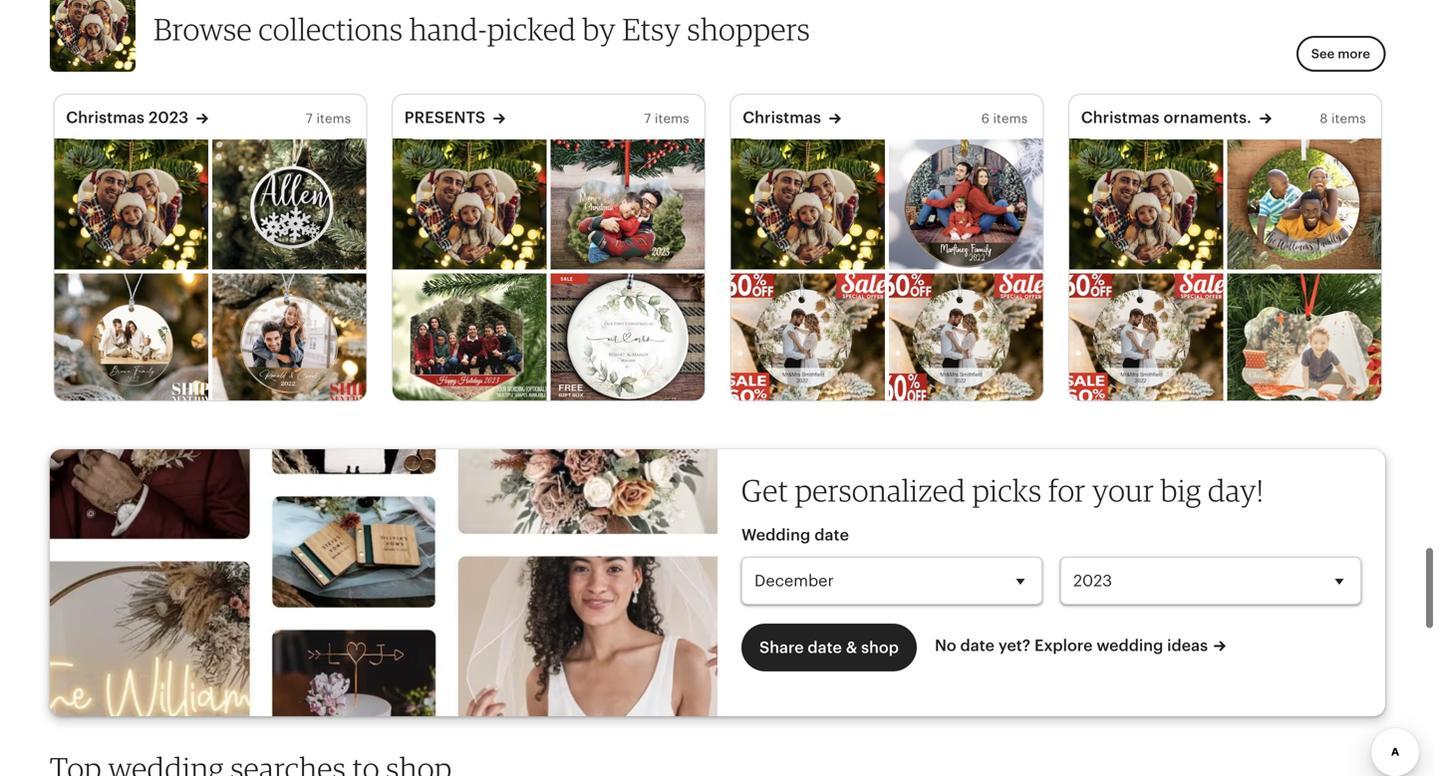 Task type: describe. For each thing, give the bounding box(es) containing it.
yet?
[[999, 637, 1031, 655]]

see more
[[1312, 46, 1371, 61]]

personalized
[[795, 472, 966, 509]]

share
[[760, 639, 804, 657]]

customized photo ornament, gift for her, acrylic ornament, couples ornament, memorial ornament, family ornament, keepsake ornament image
[[212, 274, 366, 405]]

picks
[[973, 472, 1042, 509]]

items for presents
[[655, 111, 690, 126]]

wedding
[[742, 527, 811, 545]]

personalized ornament, photo ornament, custom ornament, christmas ornaments, just married ceramic engagement ornament first christmas gifts image for christmas 2023
[[54, 139, 208, 270]]

no date yet? explore wedding ideas link
[[935, 623, 1226, 658]]

share date & shop
[[760, 639, 899, 657]]

date for share
[[808, 639, 842, 657]]

get personalized picks for your big day!
[[742, 472, 1264, 509]]

8
[[1320, 111, 1329, 126]]

no
[[935, 637, 957, 655]]

7 items for presents
[[644, 111, 690, 126]]

wedding date
[[742, 527, 850, 545]]

browse collections hand-picked by etsy shoppers
[[154, 10, 811, 47]]

more
[[1338, 46, 1371, 61]]

see more link
[[1297, 36, 1386, 72]]

etsy
[[623, 10, 681, 47]]

no date yet? explore wedding ideas
[[935, 637, 1209, 655]]

presents
[[405, 109, 486, 127]]

7 items for christmas 2023
[[306, 111, 351, 126]]

christmas for christmas 2023
[[66, 109, 145, 127]]

items for christmas
[[994, 111, 1028, 126]]

christmas for christmas ornaments.
[[1082, 109, 1160, 127]]

assortment of wedding items that are available on etsy image
[[50, 450, 718, 717]]

custom ornaments christmas personalized picture ornament for christmas tree decoration home decor add photo x3 image
[[889, 274, 1043, 405]]

personalized family picture ornament, christmas gift ornament, custom photo ornament, unique christmas ornament, family memorial ornament image
[[54, 274, 208, 405]]

for
[[1049, 472, 1086, 509]]

your photo "glass-like" ornament - shatterproof acrylic ornament - christmas tree ornament - design your own ornament - picture ornament image
[[393, 274, 547, 405]]

custom photo ornament two sided christmas ornament first christmas front and back we will design and send a proof image
[[1228, 139, 1382, 270]]



Task type: locate. For each thing, give the bounding box(es) containing it.
collections
[[259, 10, 403, 47]]

date left "&"
[[808, 639, 842, 657]]

4 items from the left
[[1332, 111, 1367, 126]]

personalized ornament, photo ornament, custom ornament, christmas ornaments, just married ceramic engagement ornament first christmas gifts image for christmas ornaments.
[[1070, 139, 1224, 270]]

personalized ornament, photo ornament, custom ornament, christmas ornaments, just married ceramic engagement ornament first christmas gifts image for presents
[[393, 139, 547, 270]]

2 personalized ornament, photo ornament, custom ornament, christmas ornaments, just married ceramic engagement ornament first christmas gifts image from the left
[[393, 139, 547, 270]]

0 horizontal spatial 7
[[306, 111, 313, 126]]

1 personalized ornament, photo ornament, custom ornament, christmas ornaments, just married ceramic engagement ornament first christmas gifts image from the left
[[54, 139, 208, 270]]

items
[[317, 111, 351, 126], [655, 111, 690, 126], [994, 111, 1028, 126], [1332, 111, 1367, 126]]

7
[[306, 111, 313, 126], [644, 111, 651, 126]]

custom photo ornament, personalized gifts, christmas ornaments, picture ornaments, first christmas, couple, portrait family photo gifts x1 image for christmas ornaments.
[[1070, 274, 1224, 405]]

1 7 items from the left
[[306, 111, 351, 126]]

items right 6 on the top
[[994, 111, 1028, 126]]

picked
[[487, 10, 576, 47]]

&
[[846, 639, 858, 657]]

hand-
[[410, 10, 487, 47]]

date right no
[[961, 637, 995, 655]]

0 horizontal spatial custom photo ornament, personalized gifts, christmas ornaments, picture ornaments, first christmas, couple, portrait family photo gifts x1 image
[[731, 274, 885, 405]]

items down etsy
[[655, 111, 690, 126]]

7 items down collections
[[306, 111, 351, 126]]

1 7 from the left
[[306, 111, 313, 126]]

1 horizontal spatial 7 items
[[644, 111, 690, 126]]

ideas
[[1168, 637, 1209, 655]]

our first christmas as mr. & mrs. ornament, personalized mr and mrs ornament 2023, christmas keepsakes, newlywed gift for couple, married image
[[551, 274, 705, 405]]

shop
[[862, 639, 899, 657]]

day!
[[1208, 472, 1264, 509]]

date right wedding
[[815, 527, 850, 545]]

2023
[[149, 109, 189, 127]]

2 items from the left
[[655, 111, 690, 126]]

date inside button
[[808, 639, 842, 657]]

personalized ornament, photo ornament, custom ornament, christmas ornaments, just married ceramic engagement ornament first christmas gifts image
[[54, 139, 208, 270], [393, 139, 547, 270], [731, 139, 885, 270], [1070, 139, 1224, 270]]

1 items from the left
[[317, 111, 351, 126]]

christmas 2023
[[66, 109, 189, 127]]

3 personalized ornament, photo ornament, custom ornament, christmas ornaments, just married ceramic engagement ornament first christmas gifts image from the left
[[731, 139, 885, 270]]

7 for presents
[[644, 111, 651, 126]]

1 christmas from the left
[[66, 109, 145, 127]]

personalized christmas ornament, custom christmas ornament, personalized ornament, custom ornament, photo christmas ornament image
[[551, 139, 705, 270]]

7 for christmas 2023
[[306, 111, 313, 126]]

christmas ornaments.
[[1082, 109, 1252, 127]]

2 horizontal spatial christmas
[[1082, 109, 1160, 127]]

items right 8
[[1332, 111, 1367, 126]]

explore
[[1035, 637, 1093, 655]]

2 christmas from the left
[[743, 109, 822, 127]]

1 horizontal spatial custom photo ornament, personalized gifts, christmas ornaments, picture ornaments, first christmas, couple, portrait family photo gifts x1 image
[[1070, 274, 1224, 405]]

0 horizontal spatial christmas
[[66, 109, 145, 127]]

share date & shop button
[[742, 624, 917, 672]]

7 items
[[306, 111, 351, 126], [644, 111, 690, 126]]

date for no
[[961, 637, 995, 655]]

get
[[742, 472, 789, 509]]

1 custom photo ornament, personalized gifts, christmas ornaments, picture ornaments, first christmas, couple, portrait family photo gifts x1 image from the left
[[731, 274, 885, 405]]

personalized ornament, photo ornament, custom ornament, christmas ornaments, just married ceramic engagement ornament first christmas gifts image for christmas
[[731, 139, 885, 270]]

items for christmas ornaments.
[[1332, 111, 1367, 126]]

7 items down etsy
[[644, 111, 690, 126]]

8 items
[[1320, 111, 1367, 126]]

big
[[1161, 472, 1202, 509]]

shoppers
[[688, 10, 811, 47]]

christmas
[[66, 109, 145, 127], [743, 109, 822, 127], [1082, 109, 1160, 127]]

christmas for christmas
[[743, 109, 822, 127]]

custom photo ornament, personalized gifts, christmas ornaments, picture ornaments, first christmas, couple, portrait family photo gifts x1 image
[[731, 274, 885, 405], [1070, 274, 1224, 405]]

items down collections
[[317, 111, 351, 126]]

custom name christmas ornament, personalized stocking tag, christmas gift tag, family name ornament, wooden christmas ornaments, gifts image
[[212, 139, 366, 270]]

date for wedding
[[815, 527, 850, 545]]

3 christmas from the left
[[1082, 109, 1160, 127]]

7 up personalized christmas ornament, custom christmas ornament, personalized ornament, custom ornament, photo christmas ornament
[[644, 111, 651, 126]]

3 items from the left
[[994, 111, 1028, 126]]

christmas left ornaments.
[[1082, 109, 1160, 127]]

personalized acrylic photo ornament - custom christmas ornament with picture inside - clear plexiglass holiday decoration, photo insert gift image
[[889, 139, 1043, 270]]

wedding
[[1097, 637, 1164, 655]]

date
[[815, 527, 850, 545], [961, 637, 995, 655], [808, 639, 842, 657]]

2 custom photo ornament, personalized gifts, christmas ornaments, picture ornaments, first christmas, couple, portrait family photo gifts x1 image from the left
[[1070, 274, 1224, 405]]

0 horizontal spatial 7 items
[[306, 111, 351, 126]]

by
[[583, 10, 616, 47]]

christmas left 2023
[[66, 109, 145, 127]]

7 up custom name christmas ornament, personalized stocking tag, christmas gift tag, family name ornament, wooden christmas ornaments, gifts "image"
[[306, 111, 313, 126]]

custom photo ornament, personalized gifts, christmas ornaments, picture ornaments, first christmas, couple, portrait family photo gifts x1 image for christmas
[[731, 274, 885, 405]]

4 personalized ornament, photo ornament, custom ornament, christmas ornaments, just married ceramic engagement ornament first christmas gifts image from the left
[[1070, 139, 1224, 270]]

items for christmas 2023
[[317, 111, 351, 126]]

your
[[1093, 472, 1155, 509]]

see
[[1312, 46, 1335, 61]]

6 items
[[982, 111, 1028, 126]]

2 7 items from the left
[[644, 111, 690, 126]]

1 horizontal spatial 7
[[644, 111, 651, 126]]

ornaments.
[[1164, 109, 1252, 127]]

christmas down shoppers on the top
[[743, 109, 822, 127]]

1 horizontal spatial christmas
[[743, 109, 822, 127]]

browse
[[154, 10, 252, 47]]

2 7 from the left
[[644, 111, 651, 126]]

6
[[982, 111, 990, 126]]

two sided picture ornament, photo gift, photo ornament, family picture ornament, christmas ornament, family gift, vertical or horizontal image
[[1228, 274, 1382, 405]]



Task type: vqa. For each thing, say whether or not it's contained in the screenshot.
first 7
yes



